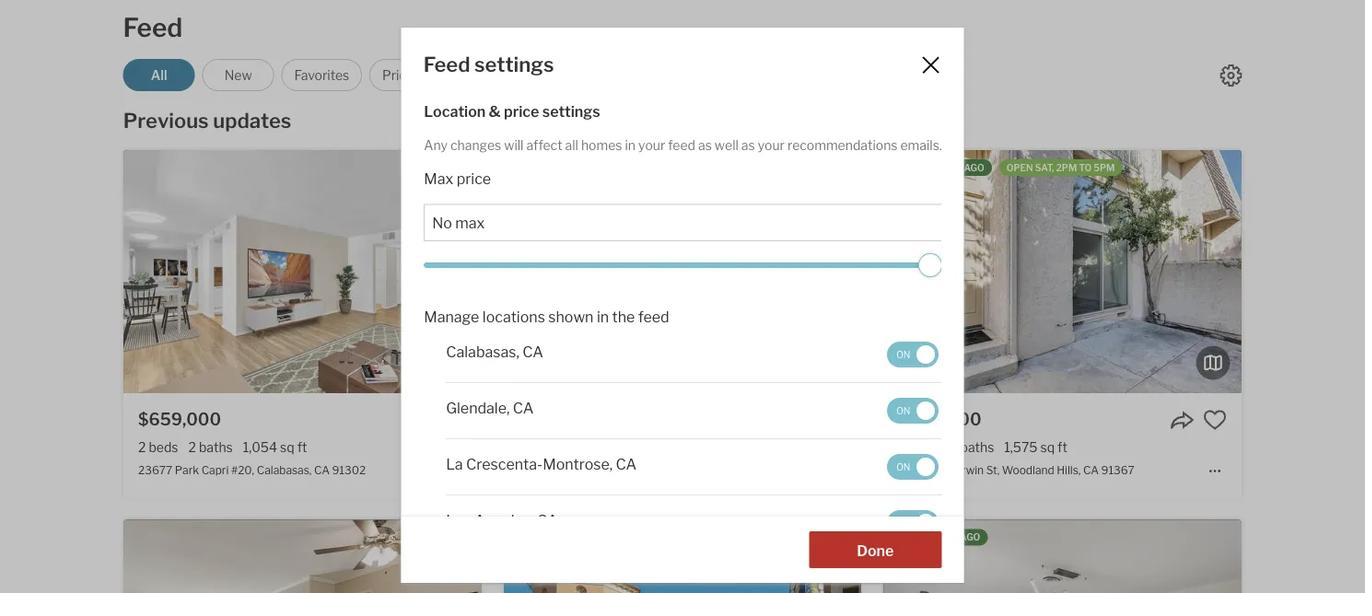 Task type: locate. For each thing, give the bounding box(es) containing it.
your right "homes" at the left of page
[[638, 137, 665, 153]]

2 baths from the left
[[580, 439, 614, 455]]

3 beds
[[518, 439, 559, 455], [899, 439, 939, 455]]

2 horizontal spatial baths
[[960, 439, 994, 455]]

1 new from the top
[[900, 162, 923, 173]]

change
[[416, 67, 463, 83]]

feed up 'all'
[[123, 12, 183, 43]]

new 12 days ago
[[900, 162, 985, 173]]

91306
[[721, 463, 756, 477]]

#6,
[[630, 463, 646, 477]]

0 horizontal spatial baths
[[199, 439, 233, 455]]

1 vertical spatial ago
[[960, 532, 980, 543]]

beds up 23677
[[149, 439, 178, 455]]

sq for 1,054
[[280, 439, 294, 455]]

all
[[151, 67, 167, 83]]

3 up 20224
[[518, 439, 527, 455]]

baths up sherman
[[580, 439, 614, 455]]

new for new 12 days ago
[[900, 162, 923, 173]]

1 horizontal spatial price
[[503, 102, 539, 120]]

1 horizontal spatial calabasas,
[[446, 342, 519, 360]]

1 horizontal spatial sq
[[661, 439, 675, 455]]

ago right 6
[[960, 532, 980, 543]]

beds
[[149, 439, 178, 455], [529, 439, 559, 455], [910, 439, 939, 455]]

3 baths up erwin
[[949, 439, 994, 455]]

photo of 23500 park sorrento unit d23, calabasas, ca 91302 image
[[504, 520, 861, 593], [861, 520, 1219, 593]]

0 vertical spatial settings
[[474, 52, 554, 77]]

previous
[[123, 108, 209, 133]]

calabasas,
[[446, 342, 519, 360], [257, 463, 312, 477]]

0 horizontal spatial in
[[596, 307, 608, 325]]

1 photo of 5317 doe ave, las vegas, nv 89146 image from the left
[[884, 520, 1242, 593]]

2 beds
[[138, 439, 178, 455]]

0 horizontal spatial 3 beds
[[518, 439, 559, 455]]

manage locations shown in the feed
[[423, 307, 669, 325]]

as right well
[[741, 137, 755, 153]]

0 vertical spatial ago
[[964, 162, 985, 173]]

1,843
[[624, 439, 658, 455]]

ago
[[964, 162, 985, 173], [960, 532, 980, 543]]

location
[[423, 102, 485, 120]]

2 horizontal spatial sq
[[1040, 439, 1055, 455]]

new 6 days ago
[[900, 532, 980, 543]]

0 vertical spatial price
[[503, 102, 539, 120]]

days for 6
[[933, 532, 958, 543]]

2 as from the left
[[741, 137, 755, 153]]

settings
[[474, 52, 554, 77], [542, 102, 600, 120]]

any
[[423, 137, 447, 153]]

price right &
[[503, 102, 539, 120]]

location & price settings
[[423, 102, 600, 120]]

days right the 12
[[937, 162, 962, 173]]

Favorites radio
[[282, 59, 362, 91]]

well
[[714, 137, 738, 153]]

1 horizontal spatial feed
[[423, 52, 470, 77]]

your right well
[[757, 137, 784, 153]]

1 horizontal spatial 2
[[188, 439, 196, 455]]

1 horizontal spatial as
[[741, 137, 755, 153]]

3 beds from the left
[[910, 439, 939, 455]]

1 horizontal spatial 3 baths
[[949, 439, 994, 455]]

3 up 22243-
[[899, 439, 907, 455]]

photo of 5317 doe ave, las vegas, nv 89146 image
[[884, 520, 1242, 593], [1241, 520, 1365, 593]]

4 3 from the left
[[949, 439, 958, 455]]

calabasas, down manage
[[446, 342, 519, 360]]

1 3 beds from the left
[[518, 439, 559, 455]]

woodland
[[1002, 463, 1054, 477]]

feed
[[668, 137, 695, 153], [638, 307, 669, 325]]

la
[[446, 455, 463, 473]]

way
[[605, 463, 627, 477]]

0 horizontal spatial as
[[698, 137, 711, 153]]

days right 6
[[933, 532, 958, 543]]

baths for 1,575
[[960, 439, 994, 455]]

ca
[[522, 342, 543, 360], [512, 399, 533, 417], [615, 455, 636, 473], [314, 463, 330, 477], [703, 463, 719, 477], [1083, 463, 1099, 477], [537, 511, 557, 529]]

2 photo of 21520 burbank blvd #120, woodland hills, ca 91367 image from the left
[[481, 520, 839, 593]]

0 horizontal spatial ft
[[297, 439, 307, 455]]

capri
[[201, 463, 229, 477]]

2 3 beds from the left
[[899, 439, 939, 455]]

feed settings
[[423, 52, 554, 77]]

option group containing all
[[123, 59, 863, 91]]

days
[[937, 162, 962, 173], [933, 532, 958, 543]]

23677 park capri #20, calabasas, ca 91302
[[138, 463, 366, 477]]

1 sq from the left
[[280, 439, 294, 455]]

0 vertical spatial feed
[[123, 12, 183, 43]]

baths
[[199, 439, 233, 455], [580, 439, 614, 455], [960, 439, 994, 455]]

ft for 1,054 sq ft
[[297, 439, 307, 455]]

3 up 1/2
[[949, 439, 958, 455]]

3 baths from the left
[[960, 439, 994, 455]]

2 your from the left
[[757, 137, 784, 153]]

2pm
[[1056, 162, 1077, 173]]

1 baths from the left
[[199, 439, 233, 455]]

#20,
[[231, 463, 254, 477]]

3 baths
[[569, 439, 614, 455], [949, 439, 994, 455]]

0 vertical spatial in
[[625, 137, 635, 153]]

1 horizontal spatial your
[[757, 137, 784, 153]]

2 for 2 baths
[[188, 439, 196, 455]]

2 3 baths from the left
[[949, 439, 994, 455]]

1 2 from the left
[[138, 439, 146, 455]]

price
[[503, 102, 539, 120], [456, 170, 491, 188]]

1 horizontal spatial ft
[[678, 439, 688, 455]]

sq right 1,575
[[1040, 439, 1055, 455]]

beds up 20224
[[529, 439, 559, 455]]

ft up hills,
[[1058, 439, 1067, 455]]

2 horizontal spatial ft
[[1058, 439, 1067, 455]]

0 horizontal spatial calabasas,
[[257, 463, 312, 477]]

3 beds for 1,843 sq ft
[[518, 439, 559, 455]]

0 horizontal spatial beds
[[149, 439, 178, 455]]

0 vertical spatial new
[[900, 162, 923, 173]]

2 up 23677
[[138, 439, 146, 455]]

3 sq from the left
[[1040, 439, 1055, 455]]

all
[[565, 137, 578, 153]]

photo of 23677 park capri #20, calabasas, ca 91302 image
[[123, 150, 481, 393], [481, 150, 839, 393]]

1 vertical spatial new
[[900, 532, 923, 543]]

photo of 23500 park sorrento unit d23, calabasas, ca 91302 image down winnetka,
[[504, 520, 861, 593]]

feed right the
[[638, 307, 669, 325]]

Status Change radio
[[749, 59, 863, 91]]

2 new from the top
[[900, 532, 923, 543]]

will
[[504, 137, 523, 153]]

option group
[[123, 59, 863, 91]]

1/2
[[937, 463, 952, 477]]

3 beds for 1,575 sq ft
[[899, 439, 939, 455]]

1 horizontal spatial baths
[[580, 439, 614, 455]]

1 beds from the left
[[149, 439, 178, 455]]

5pm
[[1094, 162, 1115, 173]]

0 horizontal spatial 3 baths
[[569, 439, 614, 455]]

3 beds up 20224
[[518, 439, 559, 455]]

locations
[[482, 307, 545, 325]]

2 ft from the left
[[678, 439, 688, 455]]

new left the 12
[[900, 162, 923, 173]]

0 horizontal spatial your
[[638, 137, 665, 153]]

3 ft from the left
[[1058, 439, 1067, 455]]

1 ft from the left
[[297, 439, 307, 455]]

calabasas, down 1,054 sq ft
[[257, 463, 312, 477]]

photo of 23500 park sorrento unit d23, calabasas, ca 91302 image down woodland
[[861, 520, 1219, 593]]

2 photo of 23500 park sorrento unit d23, calabasas, ca 91302 image from the left
[[861, 520, 1219, 593]]

3 baths up sherman
[[569, 439, 614, 455]]

photo of 20224 sherman way #6, winnetka, ca 91306 image
[[504, 150, 861, 393], [861, 150, 1219, 393]]

2 beds from the left
[[529, 439, 559, 455]]

shown
[[548, 307, 593, 325]]

2 photo of 5317 doe ave, las vegas, nv 89146 image from the left
[[1241, 520, 1365, 593]]

0 horizontal spatial feed
[[123, 12, 183, 43]]

1 vertical spatial price
[[456, 170, 491, 188]]

2
[[138, 439, 146, 455], [188, 439, 196, 455]]

feed up location
[[423, 52, 470, 77]]

ago right the 12
[[964, 162, 985, 173]]

favorite button checkbox
[[1203, 408, 1227, 432]]

1 vertical spatial days
[[933, 532, 958, 543]]

3
[[518, 439, 527, 455], [569, 439, 577, 455], [899, 439, 907, 455], [949, 439, 958, 455]]

sq for 1,575
[[1040, 439, 1055, 455]]

days for 12
[[937, 162, 962, 173]]

new left 6
[[900, 532, 923, 543]]

photo of 22243-1/2 erwin st, woodland hills, ca 91367 image
[[884, 150, 1242, 393], [1241, 150, 1365, 393]]

sq right 1,054
[[280, 439, 294, 455]]

affect
[[526, 137, 562, 153]]

Open House radio
[[483, 59, 582, 91]]

1 as from the left
[[698, 137, 711, 153]]

los
[[446, 511, 471, 529]]

price down changes
[[456, 170, 491, 188]]

as left well
[[698, 137, 711, 153]]

1,575 sq ft
[[1004, 439, 1067, 455]]

house
[[531, 67, 569, 83]]

in left the
[[596, 307, 608, 325]]

new
[[224, 67, 252, 83]]

sq
[[280, 439, 294, 455], [661, 439, 675, 455], [1040, 439, 1055, 455]]

beds up 22243-
[[910, 439, 939, 455]]

2 2 from the left
[[188, 439, 196, 455]]

3 beds up 22243-
[[899, 439, 939, 455]]

3 up sherman
[[569, 439, 577, 455]]

baths up erwin
[[960, 439, 994, 455]]

ft right 1,054
[[297, 439, 307, 455]]

1 horizontal spatial beds
[[529, 439, 559, 455]]

1 vertical spatial feed
[[423, 52, 470, 77]]

0 horizontal spatial 2
[[138, 439, 146, 455]]

feed left well
[[668, 137, 695, 153]]

sq up winnetka,
[[661, 439, 675, 455]]

feed
[[123, 12, 183, 43], [423, 52, 470, 77]]

2 up park
[[188, 439, 196, 455]]

1 horizontal spatial in
[[625, 137, 635, 153]]

ago for new 6 days ago
[[960, 532, 980, 543]]

los angeles, ca
[[446, 511, 557, 529]]

photo of 21520 burbank blvd #120, woodland hills, ca 91367 image
[[123, 520, 481, 593], [481, 520, 839, 593]]

$659,000
[[138, 409, 221, 429]]

0 vertical spatial calabasas,
[[446, 342, 519, 360]]

1 horizontal spatial 3 beds
[[899, 439, 939, 455]]

2 sq from the left
[[661, 439, 675, 455]]

ft up winnetka,
[[678, 439, 688, 455]]

your
[[638, 137, 665, 153], [757, 137, 784, 153]]

0 vertical spatial feed
[[668, 137, 695, 153]]

in right "homes" at the left of page
[[625, 137, 635, 153]]

1,054
[[243, 439, 277, 455]]

3 baths for 1,575 sq ft
[[949, 439, 994, 455]]

any changes will affect all homes in your feed as well as your recommendations emails.
[[423, 137, 942, 153]]

1,054 sq ft
[[243, 439, 307, 455]]

as
[[698, 137, 711, 153], [741, 137, 755, 153]]

ago for new 12 days ago
[[964, 162, 985, 173]]

1 photo of 22243-1/2 erwin st, woodland hills, ca 91367 image from the left
[[884, 150, 1242, 393]]

91302
[[332, 463, 366, 477]]

favorite button checkbox
[[443, 408, 467, 432]]

Sold radio
[[670, 59, 742, 91]]

1 your from the left
[[638, 137, 665, 153]]

baths for 1,843
[[580, 439, 614, 455]]

0 vertical spatial days
[[937, 162, 962, 173]]

3 baths for 1,843 sq ft
[[569, 439, 614, 455]]

beds for 1,843
[[529, 439, 559, 455]]

baths up capri
[[199, 439, 233, 455]]

done button
[[809, 531, 942, 568]]

$664,900
[[518, 409, 601, 429]]

0 horizontal spatial sq
[[280, 439, 294, 455]]

2 horizontal spatial beds
[[910, 439, 939, 455]]

1 3 baths from the left
[[569, 439, 614, 455]]



Task type: vqa. For each thing, say whether or not it's contained in the screenshot.
the top calabasas,
yes



Task type: describe. For each thing, give the bounding box(es) containing it.
22243-
[[899, 463, 937, 477]]

calabasas, ca
[[446, 342, 543, 360]]

feed for feed
[[123, 12, 183, 43]]

20224
[[518, 463, 553, 477]]

Max price slider range field
[[423, 253, 942, 277]]

done
[[857, 541, 894, 559]]

2 for 2 beds
[[138, 439, 146, 455]]

1 photo of 23500 park sorrento unit d23, calabasas, ca 91302 image from the left
[[504, 520, 861, 593]]

open sat, 2pm to 5pm
[[1007, 162, 1115, 173]]

erwin
[[955, 463, 984, 477]]

0 horizontal spatial price
[[456, 170, 491, 188]]

montrose,
[[542, 455, 612, 473]]

1 photo of 23677 park capri #20, calabasas, ca 91302 image from the left
[[123, 150, 481, 393]]

sq for 1,843
[[661, 439, 675, 455]]

20224 sherman way #6, winnetka, ca 91306
[[518, 463, 756, 477]]

91367
[[1101, 463, 1135, 477]]

6
[[925, 532, 931, 543]]

2 photo of 20224 sherman way #6, winnetka, ca 91306 image from the left
[[861, 150, 1219, 393]]

beds for 1,575
[[910, 439, 939, 455]]

1 vertical spatial settings
[[542, 102, 600, 120]]

favorite button image
[[1203, 408, 1227, 432]]

recommendations
[[787, 137, 897, 153]]

previous updates
[[123, 108, 291, 133]]

price
[[382, 67, 414, 83]]

4.08
[[698, 439, 727, 455]]

(lot)
[[765, 439, 788, 455]]

All radio
[[123, 59, 195, 91]]

Insights radio
[[589, 59, 662, 91]]

2 3 from the left
[[569, 439, 577, 455]]

2 photo of 23677 park capri #20, calabasas, ca 91302 image from the left
[[481, 150, 839, 393]]

max
[[423, 170, 453, 188]]

manage
[[423, 307, 479, 325]]

Price Change radio
[[370, 59, 476, 91]]

angeles,
[[474, 511, 533, 529]]

max price
[[423, 170, 491, 188]]

updates
[[213, 108, 291, 133]]

1 vertical spatial calabasas,
[[257, 463, 312, 477]]

$865,000
[[899, 409, 982, 429]]

1,575
[[1004, 439, 1038, 455]]

&
[[488, 102, 500, 120]]

to
[[1079, 162, 1092, 173]]

changes
[[450, 137, 501, 153]]

ft for 1,575 sq ft
[[1058, 439, 1067, 455]]

park
[[175, 463, 199, 477]]

4.08 acres (lot)
[[698, 439, 788, 455]]

22243-1/2 erwin st, woodland hills, ca 91367
[[899, 463, 1135, 477]]

crescenta-
[[466, 455, 542, 473]]

2 photo of 22243-1/2 erwin st, woodland hills, ca 91367 image from the left
[[1241, 150, 1365, 393]]

new for new 6 days ago
[[900, 532, 923, 543]]

New radio
[[202, 59, 274, 91]]

winnetka,
[[648, 463, 701, 477]]

homes
[[581, 137, 622, 153]]

1 3 from the left
[[518, 439, 527, 455]]

feed for feed settings
[[423, 52, 470, 77]]

st,
[[986, 463, 1000, 477]]

beds for 1,054
[[149, 439, 178, 455]]

sherman
[[555, 463, 602, 477]]

favorites
[[294, 67, 349, 83]]

12
[[925, 162, 935, 173]]

1 photo of 21520 burbank blvd #120, woodland hills, ca 91367 image from the left
[[123, 520, 481, 593]]

23677
[[138, 463, 172, 477]]

baths for 1,054
[[199, 439, 233, 455]]

1 photo of 20224 sherman way #6, winnetka, ca 91306 image from the left
[[504, 150, 861, 393]]

open
[[1007, 162, 1033, 173]]

open house
[[495, 67, 569, 83]]

the
[[612, 307, 635, 325]]

1 vertical spatial feed
[[638, 307, 669, 325]]

glendale,
[[446, 399, 509, 417]]

acres
[[729, 439, 762, 455]]

la crescenta-montrose, ca
[[446, 455, 636, 473]]

price change
[[382, 67, 463, 83]]

emails.
[[900, 137, 942, 153]]

1 vertical spatial in
[[596, 307, 608, 325]]

hills,
[[1057, 463, 1081, 477]]

Max price input text field
[[432, 214, 933, 232]]

sat,
[[1035, 162, 1054, 173]]

3 3 from the left
[[899, 439, 907, 455]]

1,843 sq ft
[[624, 439, 688, 455]]

favorite button image
[[443, 408, 467, 432]]

ft for 1,843 sq ft
[[678, 439, 688, 455]]

open
[[495, 67, 528, 83]]

glendale, ca
[[446, 399, 533, 417]]

2 baths
[[188, 439, 233, 455]]



